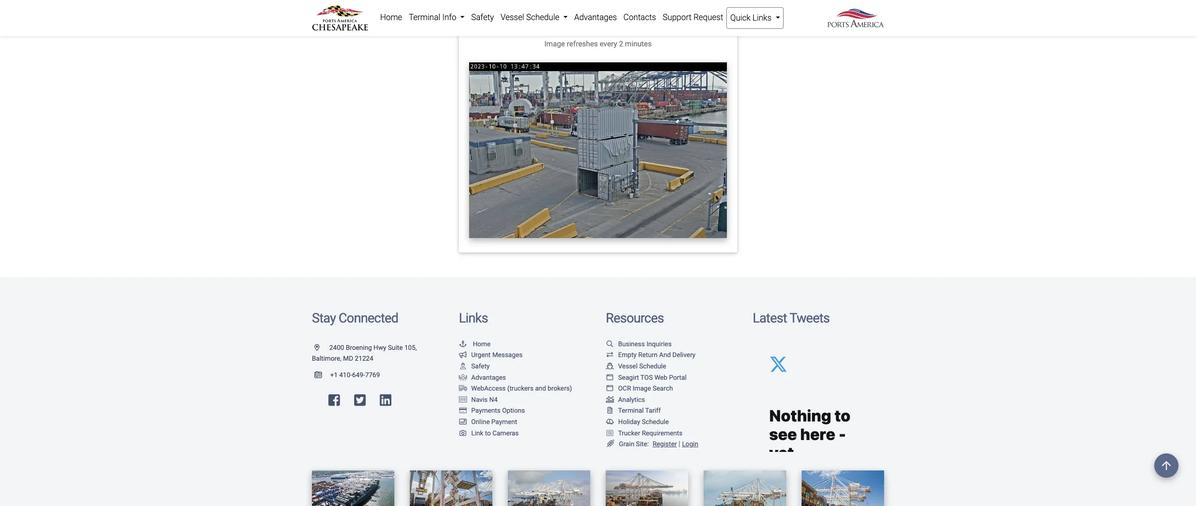 Task type: describe. For each thing, give the bounding box(es) containing it.
login
[[683, 441, 699, 448]]

ocr image search link
[[606, 385, 673, 393]]

terminal for terminal tariff
[[619, 407, 644, 415]]

stay
[[312, 311, 336, 326]]

0 vertical spatial image
[[545, 40, 565, 49]]

2 safety from the top
[[472, 363, 490, 370]]

ocr
[[619, 385, 632, 393]]

tariff
[[646, 407, 661, 415]]

baltimore,
[[312, 355, 342, 363]]

refreshes
[[567, 40, 598, 49]]

list alt image
[[606, 431, 614, 437]]

street
[[592, 13, 636, 33]]

payments options link
[[459, 407, 525, 415]]

payments
[[472, 407, 501, 415]]

support request
[[663, 12, 724, 22]]

webaccess (truckers and brokers)
[[472, 385, 572, 393]]

vail
[[561, 13, 588, 33]]

credit card image
[[459, 408, 467, 415]]

terminal info
[[409, 12, 459, 22]]

linkedin image
[[380, 394, 392, 407]]

649-
[[352, 371, 365, 379]]

and
[[535, 385, 546, 393]]

|
[[679, 440, 681, 449]]

link to cameras
[[472, 430, 519, 437]]

register link
[[651, 441, 677, 448]]

image refreshes every 2 minutes
[[545, 40, 652, 49]]

return
[[639, 352, 658, 359]]

md
[[343, 355, 353, 363]]

bullhorn image
[[459, 353, 467, 359]]

2400 broening hwy suite 105, baltimore, md 21224
[[312, 344, 417, 363]]

terminal for terminal info
[[409, 12, 441, 22]]

home link for terminal info link at the left top of the page
[[377, 7, 406, 28]]

search image
[[606, 341, 614, 348]]

ship image
[[606, 364, 614, 370]]

site:
[[636, 441, 649, 448]]

trucker requirements link
[[606, 430, 683, 437]]

support request link
[[660, 7, 727, 28]]

webaccess
[[472, 385, 506, 393]]

seagirt tos web portal
[[619, 374, 687, 382]]

stay connected
[[312, 311, 398, 326]]

facebook square image
[[329, 394, 340, 407]]

urgent messages
[[472, 352, 523, 359]]

and
[[660, 352, 671, 359]]

truck container image
[[459, 386, 467, 393]]

safety link for terminal info link at the left top of the page
[[468, 7, 498, 28]]

analytics link
[[606, 396, 645, 404]]

hwy
[[374, 344, 387, 352]]

connected
[[339, 311, 398, 326]]

business inquiries link
[[606, 340, 672, 348]]

trucker
[[619, 430, 641, 437]]

online payment
[[472, 418, 518, 426]]

0 horizontal spatial vessel
[[501, 12, 525, 22]]

ocr image search
[[619, 385, 673, 393]]

options
[[502, 407, 525, 415]]

0 vertical spatial vessel schedule link
[[498, 7, 571, 28]]

seagirt tos web portal link
[[606, 374, 687, 382]]

latest tweets
[[753, 311, 830, 326]]

messages
[[493, 352, 523, 359]]

delivery
[[673, 352, 696, 359]]

webaccess (truckers and brokers) link
[[459, 385, 572, 393]]

empty
[[619, 352, 637, 359]]

home link for urgent messages link at bottom left
[[459, 340, 491, 348]]

business inquiries
[[619, 340, 672, 348]]

1 horizontal spatial image
[[633, 385, 652, 393]]

navis n4
[[472, 396, 498, 404]]

terminal tariff link
[[606, 407, 661, 415]]

empty return and delivery
[[619, 352, 696, 359]]

every
[[600, 40, 618, 49]]

inquiries
[[647, 340, 672, 348]]

search
[[653, 385, 673, 393]]

live image image
[[469, 62, 727, 238]]

login link
[[683, 441, 699, 448]]

navis n4 link
[[459, 396, 498, 404]]

credit card front image
[[459, 419, 467, 426]]

contacts
[[624, 12, 657, 22]]

minutes
[[625, 40, 652, 49]]

resources
[[606, 311, 664, 326]]

broening
[[346, 344, 372, 352]]

container storage image
[[459, 397, 467, 404]]

+1 410-649-7769
[[330, 371, 380, 379]]

+1
[[330, 371, 338, 379]]

schedule for holiday schedule link
[[642, 418, 669, 426]]

request
[[694, 12, 724, 22]]



Task type: locate. For each thing, give the bounding box(es) containing it.
2400
[[330, 344, 344, 352]]

1 horizontal spatial home
[[473, 340, 491, 348]]

safety down the urgent
[[472, 363, 490, 370]]

portal
[[670, 374, 687, 382]]

0 vertical spatial safety link
[[468, 7, 498, 28]]

terminal down analytics
[[619, 407, 644, 415]]

links up anchor image
[[459, 311, 488, 326]]

home link up the urgent
[[459, 340, 491, 348]]

payments options
[[472, 407, 525, 415]]

1 vertical spatial safety
[[472, 363, 490, 370]]

requirements
[[642, 430, 683, 437]]

schedule left vail
[[527, 12, 560, 22]]

1 horizontal spatial home link
[[459, 340, 491, 348]]

0 vertical spatial vessel
[[501, 12, 525, 22]]

exchange image
[[606, 353, 614, 359]]

safety
[[472, 12, 494, 22], [472, 363, 490, 370]]

(truckers
[[508, 385, 534, 393]]

anchor image
[[459, 341, 467, 348]]

wheat image
[[606, 441, 616, 448]]

advantages up image refreshes every 2 minutes
[[575, 12, 617, 22]]

terminal left info
[[409, 12, 441, 22]]

phone office image
[[315, 372, 330, 379]]

map marker alt image
[[315, 345, 328, 352]]

2400 broening hwy suite 105, baltimore, md 21224 link
[[312, 344, 417, 363]]

1 vertical spatial home link
[[459, 340, 491, 348]]

vessel schedule link
[[498, 7, 571, 28], [606, 363, 667, 370]]

camera image
[[459, 431, 467, 437]]

grain
[[619, 441, 635, 448]]

online
[[472, 418, 490, 426]]

n4
[[490, 396, 498, 404]]

0 horizontal spatial advantages
[[472, 374, 506, 382]]

vail street
[[561, 13, 636, 33]]

schedule for vessel schedule link to the right
[[640, 363, 667, 370]]

1 vertical spatial links
[[459, 311, 488, 326]]

analytics image
[[606, 397, 614, 404]]

1 horizontal spatial advantages
[[575, 12, 617, 22]]

1 vertical spatial image
[[633, 385, 652, 393]]

7769
[[365, 371, 380, 379]]

business
[[619, 340, 645, 348]]

to
[[485, 430, 491, 437]]

quick
[[731, 13, 751, 23]]

image left "refreshes"
[[545, 40, 565, 49]]

vessel schedule
[[501, 12, 562, 22], [619, 363, 667, 370]]

links right quick
[[753, 13, 772, 23]]

0 horizontal spatial home link
[[377, 7, 406, 28]]

urgent
[[472, 352, 491, 359]]

user hard hat image
[[459, 364, 467, 370]]

holiday schedule link
[[606, 418, 669, 426]]

0 vertical spatial links
[[753, 13, 772, 23]]

browser image
[[606, 375, 614, 381]]

image
[[545, 40, 565, 49], [633, 385, 652, 393]]

1 safety from the top
[[472, 12, 494, 22]]

home left terminal info
[[380, 12, 402, 22]]

1 horizontal spatial advantages link
[[571, 7, 621, 28]]

terminal
[[409, 12, 441, 22], [619, 407, 644, 415]]

+1 410-649-7769 link
[[312, 371, 380, 379]]

safety link down the urgent
[[459, 363, 490, 370]]

1 horizontal spatial terminal
[[619, 407, 644, 415]]

cameras
[[493, 430, 519, 437]]

suite
[[388, 344, 403, 352]]

advantages link up webaccess
[[459, 374, 506, 382]]

online payment link
[[459, 418, 518, 426]]

1 vertical spatial terminal
[[619, 407, 644, 415]]

image down seagirt tos web portal link
[[633, 385, 652, 393]]

0 horizontal spatial home
[[380, 12, 402, 22]]

urgent messages link
[[459, 352, 523, 359]]

1 vertical spatial vessel
[[619, 363, 638, 370]]

1 vertical spatial vessel schedule link
[[606, 363, 667, 370]]

go to top image
[[1155, 454, 1179, 478]]

vessel
[[501, 12, 525, 22], [619, 363, 638, 370]]

105,
[[405, 344, 417, 352]]

tos
[[641, 374, 653, 382]]

empty return and delivery link
[[606, 352, 696, 359]]

21224
[[355, 355, 374, 363]]

quick links link
[[727, 7, 784, 29]]

0 horizontal spatial advantages link
[[459, 374, 506, 382]]

0 horizontal spatial vessel schedule link
[[498, 7, 571, 28]]

contacts link
[[621, 7, 660, 28]]

bells image
[[606, 419, 614, 426]]

1 horizontal spatial links
[[753, 13, 772, 23]]

file invoice image
[[606, 408, 614, 415]]

latest
[[753, 311, 788, 326]]

advantages link up image refreshes every 2 minutes
[[571, 7, 621, 28]]

home
[[380, 12, 402, 22], [473, 340, 491, 348]]

2 vertical spatial schedule
[[642, 418, 669, 426]]

0 vertical spatial home
[[380, 12, 402, 22]]

0 vertical spatial safety
[[472, 12, 494, 22]]

link
[[472, 430, 484, 437]]

1 vertical spatial vessel schedule
[[619, 363, 667, 370]]

info
[[443, 12, 457, 22]]

1 vertical spatial advantages
[[472, 374, 506, 382]]

0 horizontal spatial terminal
[[409, 12, 441, 22]]

advantages
[[575, 12, 617, 22], [472, 374, 506, 382]]

twitter square image
[[354, 394, 366, 407]]

schedule down tariff
[[642, 418, 669, 426]]

0 vertical spatial home link
[[377, 7, 406, 28]]

holiday
[[619, 418, 641, 426]]

home up the urgent
[[473, 340, 491, 348]]

seagirt
[[619, 374, 639, 382]]

0 horizontal spatial image
[[545, 40, 565, 49]]

links inside quick links link
[[753, 13, 772, 23]]

web
[[655, 374, 668, 382]]

browser image
[[606, 386, 614, 393]]

advantages up webaccess
[[472, 374, 506, 382]]

0 vertical spatial advantages
[[575, 12, 617, 22]]

safety link right info
[[468, 7, 498, 28]]

safety link for urgent messages link at bottom left
[[459, 363, 490, 370]]

safety right info
[[472, 12, 494, 22]]

0 vertical spatial advantages link
[[571, 7, 621, 28]]

brokers)
[[548, 385, 572, 393]]

1 horizontal spatial vessel schedule
[[619, 363, 667, 370]]

0 horizontal spatial links
[[459, 311, 488, 326]]

safety link
[[468, 7, 498, 28], [459, 363, 490, 370]]

1 vertical spatial safety link
[[459, 363, 490, 370]]

schedule up seagirt tos web portal
[[640, 363, 667, 370]]

0 vertical spatial terminal
[[409, 12, 441, 22]]

0 vertical spatial vessel schedule
[[501, 12, 562, 22]]

0 horizontal spatial vessel schedule
[[501, 12, 562, 22]]

1 vertical spatial schedule
[[640, 363, 667, 370]]

advantages link
[[571, 7, 621, 28], [459, 374, 506, 382]]

trucker requirements
[[619, 430, 683, 437]]

analytics
[[619, 396, 645, 404]]

2
[[619, 40, 624, 49]]

navis
[[472, 396, 488, 404]]

support
[[663, 12, 692, 22]]

holiday schedule
[[619, 418, 669, 426]]

1 vertical spatial advantages link
[[459, 374, 506, 382]]

1 horizontal spatial vessel schedule link
[[606, 363, 667, 370]]

quick links
[[731, 13, 774, 23]]

payment
[[492, 418, 518, 426]]

0 vertical spatial schedule
[[527, 12, 560, 22]]

register
[[653, 441, 677, 448]]

home link left terminal info
[[377, 7, 406, 28]]

terminal info link
[[406, 7, 468, 28]]

links
[[753, 13, 772, 23], [459, 311, 488, 326]]

link to cameras link
[[459, 430, 519, 437]]

home link
[[377, 7, 406, 28], [459, 340, 491, 348]]

tweets
[[790, 311, 830, 326]]

1 horizontal spatial vessel
[[619, 363, 638, 370]]

hand receiving image
[[459, 375, 467, 381]]

terminal tariff
[[619, 407, 661, 415]]

1 vertical spatial home
[[473, 340, 491, 348]]



Task type: vqa. For each thing, say whether or not it's contained in the screenshot.
Empty
yes



